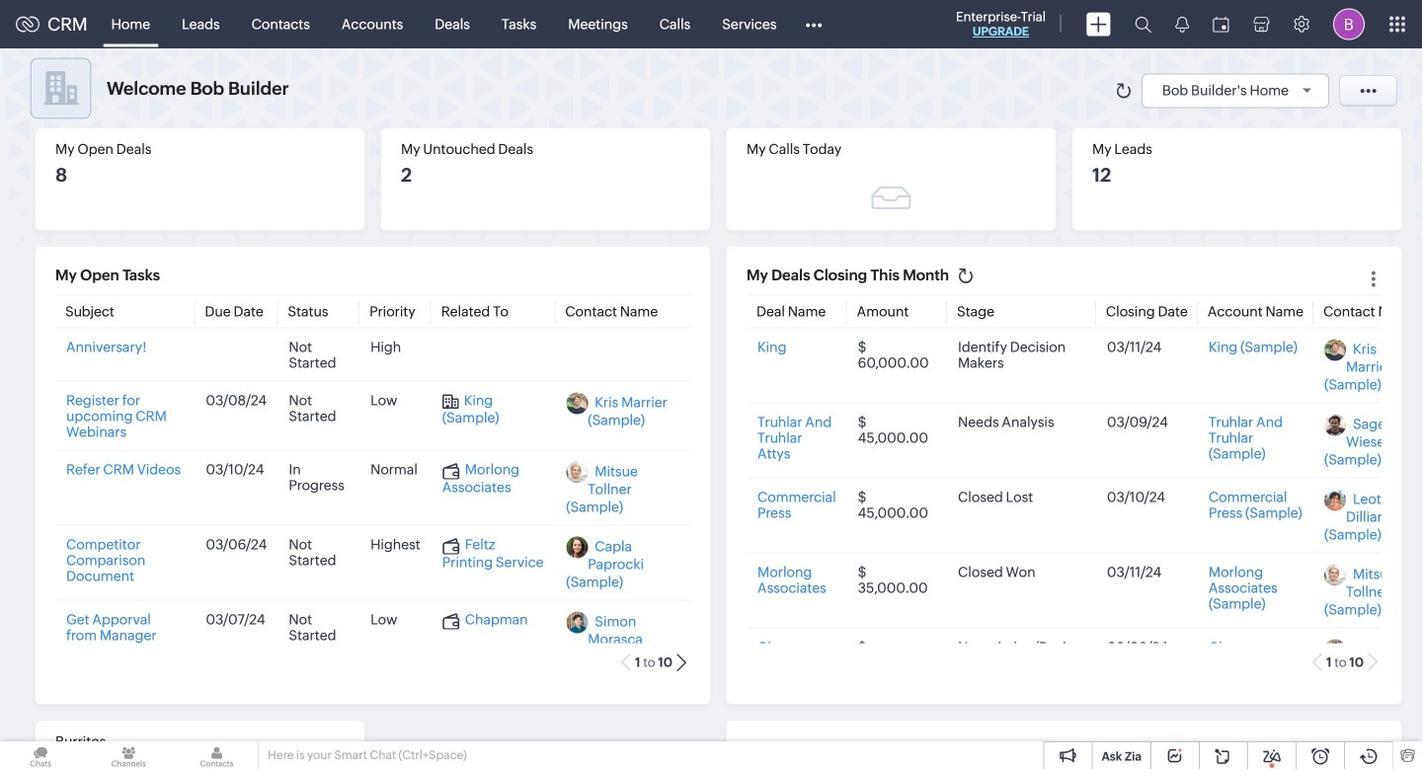Task type: locate. For each thing, give the bounding box(es) containing it.
create menu element
[[1075, 0, 1123, 48]]

profile image
[[1333, 8, 1365, 40]]

search element
[[1123, 0, 1164, 48]]

channels image
[[88, 742, 169, 769]]

Other Modules field
[[793, 8, 835, 40]]

search image
[[1135, 16, 1152, 33]]

chats image
[[0, 742, 81, 769]]

calendar image
[[1213, 16, 1230, 32]]

profile element
[[1322, 0, 1377, 48]]

contacts image
[[176, 742, 257, 769]]



Task type: describe. For each thing, give the bounding box(es) containing it.
signals element
[[1164, 0, 1201, 48]]

signals image
[[1175, 16, 1189, 33]]

logo image
[[16, 16, 40, 32]]

create menu image
[[1087, 12, 1111, 36]]



Task type: vqa. For each thing, say whether or not it's contained in the screenshot.
Profile element
yes



